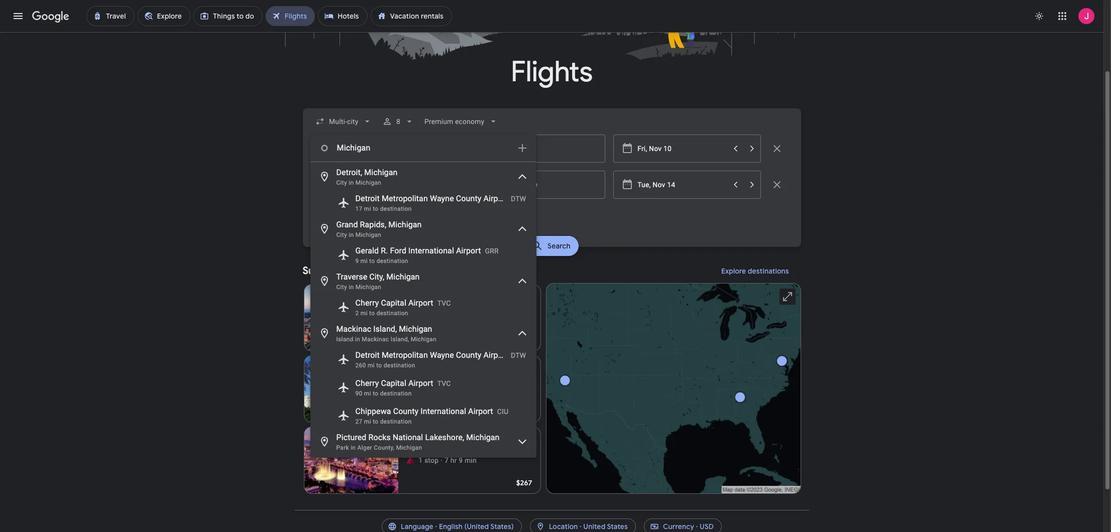 Task type: describe. For each thing, give the bounding box(es) containing it.
$267
[[516, 479, 532, 488]]

gerald
[[355, 246, 379, 256]]

suggested trips from baton rouge
[[303, 265, 463, 277]]

7 hr 9 min
[[445, 457, 477, 465]]

2
[[355, 310, 359, 317]]

county for detroit metropolitan wayne county airport dtw 260 mi to destination
[[456, 351, 481, 360]]

nov for washington,
[[407, 375, 419, 383]]

to inside detroit metropolitan wayne county airport dtw 260 mi to destination
[[376, 362, 382, 369]]

to inside chippewa county international airport ciu 27 mi to destination
[[373, 418, 378, 425]]

chippewa
[[355, 407, 391, 416]]

tvc for cherry capital airport tvc 90 mi to destination
[[437, 380, 451, 388]]

in for mackinac
[[355, 336, 360, 343]]

in inside detroit, michigan city in michigan
[[349, 179, 354, 186]]

(united
[[464, 522, 489, 531]]

tvc for cherry capital airport tvc 2 mi to destination
[[437, 299, 451, 307]]

language
[[401, 522, 433, 531]]

pictured
[[336, 433, 366, 443]]

260
[[355, 362, 366, 369]]

destination inside chippewa county international airport ciu 27 mi to destination
[[380, 418, 412, 425]]

grand rapids, michigan option
[[310, 217, 536, 241]]

destination inside cherry capital airport tvc 90 mi to destination
[[380, 390, 412, 397]]

1 vertical spatial island,
[[391, 336, 409, 343]]

17
[[355, 205, 362, 212]]

toggle nearby airports for mackinac island, michigan image
[[516, 328, 528, 340]]

min for d.c.
[[469, 385, 481, 393]]

explore
[[721, 267, 746, 276]]

cherry capital airport tvc 90 mi to destination
[[355, 379, 451, 397]]

1 for washington,
[[419, 385, 423, 393]]

trips
[[355, 265, 376, 277]]

departure text field for remove flight from baton rouge on fri, nov 10 icon
[[638, 135, 727, 162]]

267 US dollars text field
[[516, 479, 532, 488]]

detroit for detroit metropolitan wayne county airport dtw 17 mi to destination
[[355, 194, 380, 203]]

international inside chippewa county international airport ciu 27 mi to destination
[[421, 407, 466, 416]]

explore destinations button
[[709, 259, 801, 283]]

origin, select multiple airports image
[[516, 142, 528, 154]]

8
[[396, 118, 400, 126]]

toggle nearby airports for pictured rocks national lakeshore, michigan image
[[516, 436, 528, 448]]

remove flight to baton rouge on tue, nov 14 image
[[771, 179, 783, 191]]

vegas
[[421, 436, 444, 446]]

flights
[[511, 54, 593, 90]]

departure text field for remove flight to baton rouge on tue, nov 14 icon
[[638, 171, 727, 198]]

in inside pictured rocks national lakeshore, michigan park in alger county, michigan
[[351, 445, 356, 452]]

1 detroit metropolitan wayne county airport (dtw) option from the top
[[310, 189, 536, 217]]

detroit, michigan city in michigan
[[336, 168, 398, 186]]

park
[[336, 445, 349, 452]]

9 inside suggested trips from baton rouge region
[[459, 457, 463, 465]]

states
[[607, 522, 628, 531]]

wayne for detroit metropolitan wayne county airport dtw 17 mi to destination
[[430, 194, 454, 203]]

atlanta
[[407, 293, 434, 303]]

metropolitan for detroit metropolitan wayne county airport dtw 260 mi to destination
[[382, 351, 428, 360]]

ciu
[[497, 408, 509, 416]]

rocks
[[368, 433, 391, 443]]

search button
[[525, 236, 578, 256]]

23 – 30
[[421, 375, 445, 383]]

grr
[[485, 247, 499, 255]]

detroit metropolitan wayne county airport dtw 17 mi to destination
[[355, 194, 526, 212]]

las vegas nov 18 – 27
[[407, 436, 445, 455]]

destinations
[[748, 267, 789, 276]]

grand rapids, michigan city in michigan
[[336, 220, 422, 239]]

metropolitan for detroit metropolitan wayne county airport dtw 17 mi to destination
[[382, 194, 428, 203]]

mi inside detroit metropolitan wayne county airport dtw 17 mi to destination
[[364, 205, 371, 212]]

2 cherry capital airport (tvc) option from the top
[[310, 374, 536, 402]]

chippewa county international airport (ciu) option
[[310, 402, 536, 430]]

destination inside detroit metropolitan wayne county airport dtw 260 mi to destination
[[384, 362, 415, 369]]

1 stop for washington,
[[419, 385, 439, 393]]

Flight search field
[[295, 109, 809, 458]]

mi inside detroit metropolitan wayne county airport dtw 260 mi to destination
[[368, 362, 375, 369]]

currency
[[663, 522, 694, 531]]

$238
[[516, 336, 532, 345]]

mi inside gerald r. ford international airport grr 9 mi to destination
[[361, 258, 368, 265]]

2 detroit metropolitan wayne county airport (dtw) option from the top
[[310, 346, 536, 374]]

min for vegas
[[465, 457, 477, 465]]

to inside gerald r. ford international airport grr 9 mi to destination
[[369, 258, 375, 265]]

wayne for detroit metropolitan wayne county airport dtw 260 mi to destination
[[430, 351, 454, 360]]

washington,
[[407, 364, 454, 374]]

cherry capital airport tvc 2 mi to destination
[[355, 298, 451, 317]]

states)
[[490, 522, 514, 531]]

90
[[355, 390, 362, 397]]

detroit for detroit metropolitan wayne county airport dtw 260 mi to destination
[[355, 351, 380, 360]]

mi inside cherry capital airport tvc 2 mi to destination
[[361, 310, 368, 317]]

1 vertical spatial mackinac
[[362, 336, 389, 343]]

stop for las
[[424, 457, 439, 465]]

2 delta image from the top
[[407, 385, 415, 393]]

gerald r. ford international airport (grr) option
[[310, 241, 536, 269]]

mackinac island, michigan option
[[310, 321, 536, 346]]

4 hr 47 min
[[445, 385, 481, 393]]

rouge
[[433, 265, 463, 277]]

cherry for cherry capital airport tvc 2 mi to destination
[[355, 298, 379, 308]]

dtw for detroit metropolitan wayne county airport dtw 17 mi to destination
[[511, 195, 526, 203]]

mackinac island, michigan island in mackinac island, michigan
[[336, 325, 437, 343]]

from
[[379, 265, 401, 277]]

destination inside gerald r. ford international airport grr 9 mi to destination
[[377, 258, 408, 265]]

city,
[[369, 272, 384, 282]]



Task type: vqa. For each thing, say whether or not it's contained in the screenshot.
"Cherry Capital Airport TVC 2 mi to destination"
yes



Task type: locate. For each thing, give the bounding box(es) containing it.
detroit up 17
[[355, 194, 380, 203]]

nov down the las
[[407, 447, 419, 455]]

 image inside suggested trips from baton rouge region
[[441, 456, 443, 466]]

usd
[[700, 522, 714, 531]]

suggested
[[303, 265, 353, 277]]

remove flight from baton rouge on fri, nov 10 image
[[771, 143, 783, 155]]

tvc left 47
[[437, 380, 451, 388]]

hr for d.c.
[[451, 385, 457, 393]]

county for detroit metropolitan wayne county airport dtw 17 mi to destination
[[456, 194, 481, 203]]

1 vertical spatial dtw
[[511, 352, 526, 360]]

detroit inside detroit metropolitan wayne county airport dtw 17 mi to destination
[[355, 194, 380, 203]]

1 vertical spatial 1 stop
[[419, 457, 439, 465]]

Where else? text field
[[336, 136, 510, 160]]

0 vertical spatial stop
[[424, 385, 439, 393]]

0 vertical spatial detroit metropolitan wayne county airport (dtw) option
[[310, 189, 536, 217]]

search
[[547, 242, 570, 251]]

1 vertical spatial tvc
[[437, 380, 451, 388]]

stop down the 23 – 30
[[424, 385, 439, 393]]

in for traverse
[[349, 284, 354, 291]]

2 departure text field from the top
[[638, 171, 727, 198]]

0 vertical spatial mackinac
[[336, 325, 371, 334]]

traverse city, michigan option
[[310, 269, 536, 293]]

2 dtw from the top
[[511, 352, 526, 360]]

1 vertical spatial min
[[465, 457, 477, 465]]

2 wayne from the top
[[430, 351, 454, 360]]

atlanta dec 2 – 9
[[407, 293, 437, 312]]

detroit metropolitan wayne county airport (dtw) option
[[310, 189, 536, 217], [310, 346, 536, 374]]

english
[[439, 522, 463, 531]]

0 vertical spatial nov
[[407, 375, 419, 383]]

Departure text field
[[638, 135, 727, 162], [638, 171, 727, 198]]

1 stop from the top
[[424, 385, 439, 393]]

to right 2
[[369, 310, 375, 317]]

county inside chippewa county international airport ciu 27 mi to destination
[[393, 407, 419, 416]]

1 stop for las
[[419, 457, 439, 465]]

None field
[[311, 113, 376, 131], [420, 113, 502, 131], [311, 113, 376, 131], [420, 113, 502, 131]]

1 stop down the 23 – 30
[[419, 385, 439, 393]]

grand
[[336, 220, 358, 230]]

2 nov from the top
[[407, 447, 419, 455]]

detroit metropolitan wayne county airport dtw 260 mi to destination
[[355, 351, 526, 369]]

1 nov from the top
[[407, 375, 419, 383]]

city inside detroit, michigan city in michigan
[[336, 179, 347, 186]]

mi right 2
[[361, 310, 368, 317]]

metropolitan down detroit, michigan option at the top of the page
[[382, 194, 428, 203]]

0 vertical spatial county
[[456, 194, 481, 203]]

1 1 stop from the top
[[419, 385, 439, 393]]

1 cherry capital airport (tvc) option from the top
[[310, 293, 536, 321]]

2 cherry from the top
[[355, 379, 379, 388]]

dtw for detroit metropolitan wayne county airport dtw 260 mi to destination
[[511, 352, 526, 360]]

wayne inside detroit metropolitan wayne county airport dtw 260 mi to destination
[[430, 351, 454, 360]]

1 horizontal spatial 9
[[459, 457, 463, 465]]

island,
[[373, 325, 397, 334], [391, 336, 409, 343]]

0 vertical spatial tvc
[[437, 299, 451, 307]]

in inside traverse city, michigan city in michigan
[[349, 284, 354, 291]]

mi right 260
[[368, 362, 375, 369]]

dtw down the 238 us dollars text box
[[511, 352, 526, 360]]

delta image down washington,
[[407, 385, 415, 393]]

airport inside detroit metropolitan wayne county airport dtw 260 mi to destination
[[483, 351, 508, 360]]

alger
[[357, 445, 372, 452]]

list box
[[310, 162, 536, 458]]

city down grand
[[336, 232, 347, 239]]

capital left dec
[[381, 298, 406, 308]]

list box containing detroit, michigan
[[310, 162, 536, 458]]

1 vertical spatial hr
[[451, 457, 457, 465]]

county inside detroit metropolitan wayne county airport dtw 17 mi to destination
[[456, 194, 481, 203]]

cherry for cherry capital airport tvc 90 mi to destination
[[355, 379, 379, 388]]

destination up the chippewa
[[380, 390, 412, 397]]

nov down washington,
[[407, 375, 419, 383]]

to inside cherry capital airport tvc 90 mi to destination
[[373, 390, 378, 397]]

hr
[[451, 385, 457, 393], [451, 457, 457, 465]]

0 vertical spatial metropolitan
[[382, 194, 428, 203]]

cherry capital airport (tvc) option
[[310, 293, 536, 321], [310, 374, 536, 402]]

cherry inside cherry capital airport tvc 2 mi to destination
[[355, 298, 379, 308]]

dtw
[[511, 195, 526, 203], [511, 352, 526, 360]]

list box inside flight search field
[[310, 162, 536, 458]]

238 US dollars text field
[[516, 336, 532, 345]]

city for grand rapids, michigan
[[336, 232, 347, 239]]

metropolitan inside detroit metropolitan wayne county airport dtw 260 mi to destination
[[382, 351, 428, 360]]

2 hr from the top
[[451, 457, 457, 465]]

lakeshore,
[[425, 433, 464, 443]]

1 vertical spatial capital
[[381, 379, 406, 388]]

0 vertical spatial cherry
[[355, 298, 379, 308]]

9 right '7' in the left of the page
[[459, 457, 463, 465]]

international
[[408, 246, 454, 256], [421, 407, 466, 416]]

mi inside cherry capital airport tvc 90 mi to destination
[[364, 390, 371, 397]]

pictured rocks national lakeshore, michigan park in alger county, michigan
[[336, 433, 500, 452]]

1
[[419, 385, 423, 393], [419, 457, 423, 465]]

0 vertical spatial delta image
[[407, 314, 415, 322]]

dtw inside detroit metropolitan wayne county airport dtw 260 mi to destination
[[511, 352, 526, 360]]

in inside mackinac island, michigan island in mackinac island, michigan
[[355, 336, 360, 343]]

1 wayne from the top
[[430, 194, 454, 203]]

0 horizontal spatial 9
[[355, 258, 359, 265]]

18 – 27
[[421, 447, 445, 455]]

1 1 from the top
[[419, 385, 423, 393]]

cherry up 90
[[355, 379, 379, 388]]

city down traverse
[[336, 284, 347, 291]]

city inside grand rapids, michigan city in michigan
[[336, 232, 347, 239]]

1 vertical spatial detroit
[[355, 351, 380, 360]]

metropolitan inside detroit metropolitan wayne county airport dtw 17 mi to destination
[[382, 194, 428, 203]]

to down the chippewa
[[373, 418, 378, 425]]

dec
[[407, 304, 419, 312]]

detroit,
[[336, 168, 362, 177]]

destination up grand rapids, michigan city in michigan
[[380, 205, 412, 212]]

2 – 9
[[421, 304, 437, 312]]

in inside grand rapids, michigan city in michigan
[[349, 232, 354, 239]]

suggested trips from baton rouge region
[[303, 259, 801, 498]]

min right 47
[[469, 385, 481, 393]]

rapids,
[[360, 220, 386, 230]]

destination up cherry capital airport tvc 90 mi to destination
[[384, 362, 415, 369]]

national
[[393, 433, 423, 443]]

2 1 from the top
[[419, 457, 423, 465]]

0 vertical spatial 1 stop
[[419, 385, 439, 393]]

0 vertical spatial wayne
[[430, 194, 454, 203]]

stop down the 18 – 27
[[424, 457, 439, 465]]

nov for las
[[407, 447, 419, 455]]

stop
[[424, 385, 439, 393], [424, 457, 439, 465]]

1 vertical spatial cherry
[[355, 379, 379, 388]]

change appearance image
[[1027, 4, 1051, 28]]

detroit
[[355, 194, 380, 203], [355, 351, 380, 360]]

destination inside cherry capital airport tvc 2 mi to destination
[[377, 310, 408, 317]]

min
[[469, 385, 481, 393], [465, 457, 477, 465]]

metropolitan
[[382, 194, 428, 203], [382, 351, 428, 360]]

1 vertical spatial stop
[[424, 457, 439, 465]]

detroit, michigan option
[[310, 165, 536, 189]]

michigan
[[364, 168, 398, 177], [355, 179, 381, 186], [388, 220, 422, 230], [355, 232, 381, 239], [386, 272, 420, 282], [355, 284, 381, 291], [399, 325, 432, 334], [411, 336, 437, 343], [466, 433, 500, 443], [396, 445, 422, 452]]

nov inside the las vegas nov 18 – 27
[[407, 447, 419, 455]]

1 vertical spatial city
[[336, 232, 347, 239]]

cherry
[[355, 298, 379, 308], [355, 379, 379, 388]]

to inside detroit metropolitan wayne county airport dtw 17 mi to destination
[[373, 205, 378, 212]]

destination
[[380, 205, 412, 212], [377, 258, 408, 265], [377, 310, 408, 317], [384, 362, 415, 369], [380, 390, 412, 397], [380, 418, 412, 425]]

pictured rocks national lakeshore, michigan option
[[310, 430, 536, 454]]

capital inside cherry capital airport tvc 2 mi to destination
[[381, 298, 406, 308]]

mi right 90
[[364, 390, 371, 397]]

2 vertical spatial county
[[393, 407, 419, 416]]

to up rapids,
[[373, 205, 378, 212]]

dtw down toggle nearby airports for detroit, michigan image
[[511, 195, 526, 203]]

2 vertical spatial city
[[336, 284, 347, 291]]

47
[[459, 385, 467, 393]]

9 inside gerald r. ford international airport grr 9 mi to destination
[[355, 258, 359, 265]]

county
[[456, 194, 481, 203], [456, 351, 481, 360], [393, 407, 419, 416]]

1 metropolitan from the top
[[382, 194, 428, 203]]

detroit up 260
[[355, 351, 380, 360]]

2 stop from the top
[[424, 457, 439, 465]]

1 delta image from the top
[[407, 314, 415, 322]]

english (united states)
[[439, 522, 514, 531]]

0 vertical spatial capital
[[381, 298, 406, 308]]

dtw inside detroit metropolitan wayne county airport dtw 17 mi to destination
[[511, 195, 526, 203]]

toggle nearby airports for grand rapids, michigan image
[[516, 223, 528, 235]]

nov
[[407, 375, 419, 383], [407, 447, 419, 455]]

in right island
[[355, 336, 360, 343]]

2 tvc from the top
[[437, 380, 451, 388]]

mi inside chippewa county international airport ciu 27 mi to destination
[[364, 418, 371, 425]]

in for grand
[[349, 232, 354, 239]]

9 down gerald
[[355, 258, 359, 265]]

1 vertical spatial delta image
[[407, 385, 415, 393]]

1 tvc from the top
[[437, 299, 451, 307]]

las
[[407, 436, 419, 446]]

airport
[[483, 194, 508, 203], [456, 246, 481, 256], [408, 298, 433, 308], [483, 351, 508, 360], [408, 379, 433, 388], [468, 407, 493, 416]]

to down gerald
[[369, 258, 375, 265]]

city inside traverse city, michigan city in michigan
[[336, 284, 347, 291]]

capital inside cherry capital airport tvc 90 mi to destination
[[381, 379, 406, 388]]

0 vertical spatial cherry capital airport (tvc) option
[[310, 293, 536, 321]]

4
[[445, 385, 449, 393]]

capital up the chippewa
[[381, 379, 406, 388]]

nov inside 'washington, d.c. nov 23 – 30'
[[407, 375, 419, 383]]

tvc inside cherry capital airport tvc 2 mi to destination
[[437, 299, 451, 307]]

1 departure text field from the top
[[638, 135, 727, 162]]

tvc
[[437, 299, 451, 307], [437, 380, 451, 388]]

hr right '7' in the left of the page
[[451, 457, 457, 465]]

1 dtw from the top
[[511, 195, 526, 203]]

1 stop
[[419, 385, 439, 393], [419, 457, 439, 465]]

mi
[[364, 205, 371, 212], [361, 258, 368, 265], [361, 310, 368, 317], [368, 362, 375, 369], [364, 390, 371, 397], [364, 418, 371, 425]]

ford
[[390, 246, 406, 256]]

0 vertical spatial city
[[336, 179, 347, 186]]

1 down the 23 – 30
[[419, 385, 423, 393]]

tvc right 2 – 9
[[437, 299, 451, 307]]

wayne inside detroit metropolitan wayne county airport dtw 17 mi to destination
[[430, 194, 454, 203]]

destination up national at the bottom left of the page
[[380, 418, 412, 425]]

1 vertical spatial international
[[421, 407, 466, 416]]

delta image down dec
[[407, 314, 415, 322]]

hr right 4 at bottom
[[451, 385, 457, 393]]

mi right 27
[[364, 418, 371, 425]]

0 vertical spatial min
[[469, 385, 481, 393]]

international down grand rapids, michigan option
[[408, 246, 454, 256]]

airport inside detroit metropolitan wayne county airport dtw 17 mi to destination
[[483, 194, 508, 203]]

delta image
[[407, 457, 415, 465]]

2 1 stop from the top
[[419, 457, 439, 465]]

capital for cherry capital airport tvc 2 mi to destination
[[381, 298, 406, 308]]

traverse city, michigan city in michigan
[[336, 272, 420, 291]]

destination inside detroit metropolitan wayne county airport dtw 17 mi to destination
[[380, 205, 412, 212]]

1 vertical spatial nov
[[407, 447, 419, 455]]

2 capital from the top
[[381, 379, 406, 388]]

gerald r. ford international airport grr 9 mi to destination
[[355, 246, 499, 265]]

united
[[584, 522, 606, 531]]

1 right delta image at the left of the page
[[419, 457, 423, 465]]

1 detroit from the top
[[355, 194, 380, 203]]

international inside gerald r. ford international airport grr 9 mi to destination
[[408, 246, 454, 256]]

1 vertical spatial county
[[456, 351, 481, 360]]

to inside cherry capital airport tvc 2 mi to destination
[[369, 310, 375, 317]]

washington, d.c. nov 23 – 30
[[407, 364, 471, 383]]

airport inside chippewa county international airport ciu 27 mi to destination
[[468, 407, 493, 416]]

capital
[[381, 298, 406, 308], [381, 379, 406, 388]]

in down detroit,
[[349, 179, 354, 186]]

city for traverse city, michigan
[[336, 284, 347, 291]]

chippewa county international airport ciu 27 mi to destination
[[355, 407, 509, 425]]

cherry inside cherry capital airport tvc 90 mi to destination
[[355, 379, 379, 388]]

wayne
[[430, 194, 454, 203], [430, 351, 454, 360]]

to right 260
[[376, 362, 382, 369]]

2 detroit from the top
[[355, 351, 380, 360]]

hr for vegas
[[451, 457, 457, 465]]

to right 90
[[373, 390, 378, 397]]

stop for washington,
[[424, 385, 439, 393]]

0 vertical spatial hr
[[451, 385, 457, 393]]

wayne down detroit, michigan option at the top of the page
[[430, 194, 454, 203]]

to
[[373, 205, 378, 212], [369, 258, 375, 265], [369, 310, 375, 317], [376, 362, 382, 369], [373, 390, 378, 397], [373, 418, 378, 425]]

mi down gerald
[[361, 258, 368, 265]]

1 cherry from the top
[[355, 298, 379, 308]]

toggle nearby airports for detroit, michigan image
[[516, 171, 528, 183]]

toggle nearby airports for traverse city, michigan image
[[516, 275, 528, 287]]

traverse
[[336, 272, 367, 282]]

7
[[445, 457, 449, 465]]

main menu image
[[12, 10, 24, 22]]

1 vertical spatial metropolitan
[[382, 351, 428, 360]]

0 vertical spatial 9
[[355, 258, 359, 265]]

destination down ford
[[377, 258, 408, 265]]

in down pictured at the left of the page
[[351, 445, 356, 452]]

min right '7' in the left of the page
[[465, 457, 477, 465]]

mackinac
[[336, 325, 371, 334], [362, 336, 389, 343]]

island
[[336, 336, 353, 343]]

mi right 17
[[364, 205, 371, 212]]

explore destinations
[[721, 267, 789, 276]]

1 vertical spatial 1
[[419, 457, 423, 465]]

1 vertical spatial 9
[[459, 457, 463, 465]]

county inside detroit metropolitan wayne county airport dtw 260 mi to destination
[[456, 351, 481, 360]]

2 metropolitan from the top
[[382, 351, 428, 360]]

cherry up 2
[[355, 298, 379, 308]]

mackinac up 260
[[362, 336, 389, 343]]

8 button
[[378, 110, 418, 134]]

27
[[355, 418, 362, 425]]

airport inside cherry capital airport tvc 90 mi to destination
[[408, 379, 433, 388]]

 image
[[441, 456, 443, 466]]

mackinac up island
[[336, 325, 371, 334]]

0 vertical spatial dtw
[[511, 195, 526, 203]]

capital for cherry capital airport tvc 90 mi to destination
[[381, 379, 406, 388]]

0 vertical spatial detroit
[[355, 194, 380, 203]]

international down 4 at bottom
[[421, 407, 466, 416]]

1 stop down the 18 – 27
[[419, 457, 439, 465]]

1 city from the top
[[336, 179, 347, 186]]

1 hr from the top
[[451, 385, 457, 393]]

detroit inside detroit metropolitan wayne county airport dtw 260 mi to destination
[[355, 351, 380, 360]]

1 vertical spatial departure text field
[[638, 171, 727, 198]]

1 vertical spatial cherry capital airport (tvc) option
[[310, 374, 536, 402]]

0 vertical spatial 1
[[419, 385, 423, 393]]

in down grand
[[349, 232, 354, 239]]

0 vertical spatial departure text field
[[638, 135, 727, 162]]

1 vertical spatial detroit metropolitan wayne county airport (dtw) option
[[310, 346, 536, 374]]

location
[[549, 522, 578, 531]]

county,
[[374, 445, 395, 452]]

city
[[336, 179, 347, 186], [336, 232, 347, 239], [336, 284, 347, 291]]

metropolitan down mackinac island, michigan island in mackinac island, michigan
[[382, 351, 428, 360]]

d.c.
[[455, 364, 471, 374]]

r.
[[381, 246, 388, 256]]

united states
[[584, 522, 628, 531]]

1 vertical spatial wayne
[[430, 351, 454, 360]]

2 city from the top
[[336, 232, 347, 239]]

0 vertical spatial international
[[408, 246, 454, 256]]

city down detroit,
[[336, 179, 347, 186]]

airport inside cherry capital airport tvc 2 mi to destination
[[408, 298, 433, 308]]

baton
[[404, 265, 431, 277]]

enter your origin dialog
[[310, 134, 536, 458]]

1 for las
[[419, 457, 423, 465]]

3 city from the top
[[336, 284, 347, 291]]

0 vertical spatial island,
[[373, 325, 397, 334]]

delta image
[[407, 314, 415, 322], [407, 385, 415, 393]]

1 capital from the top
[[381, 298, 406, 308]]

in down traverse
[[349, 284, 354, 291]]

tvc inside cherry capital airport tvc 90 mi to destination
[[437, 380, 451, 388]]

in
[[349, 179, 354, 186], [349, 232, 354, 239], [349, 284, 354, 291], [355, 336, 360, 343], [351, 445, 356, 452]]

 image
[[441, 384, 443, 394]]

wayne up washington,
[[430, 351, 454, 360]]

destination up mackinac island, michigan island in mackinac island, michigan
[[377, 310, 408, 317]]

airport inside gerald r. ford international airport grr 9 mi to destination
[[456, 246, 481, 256]]



